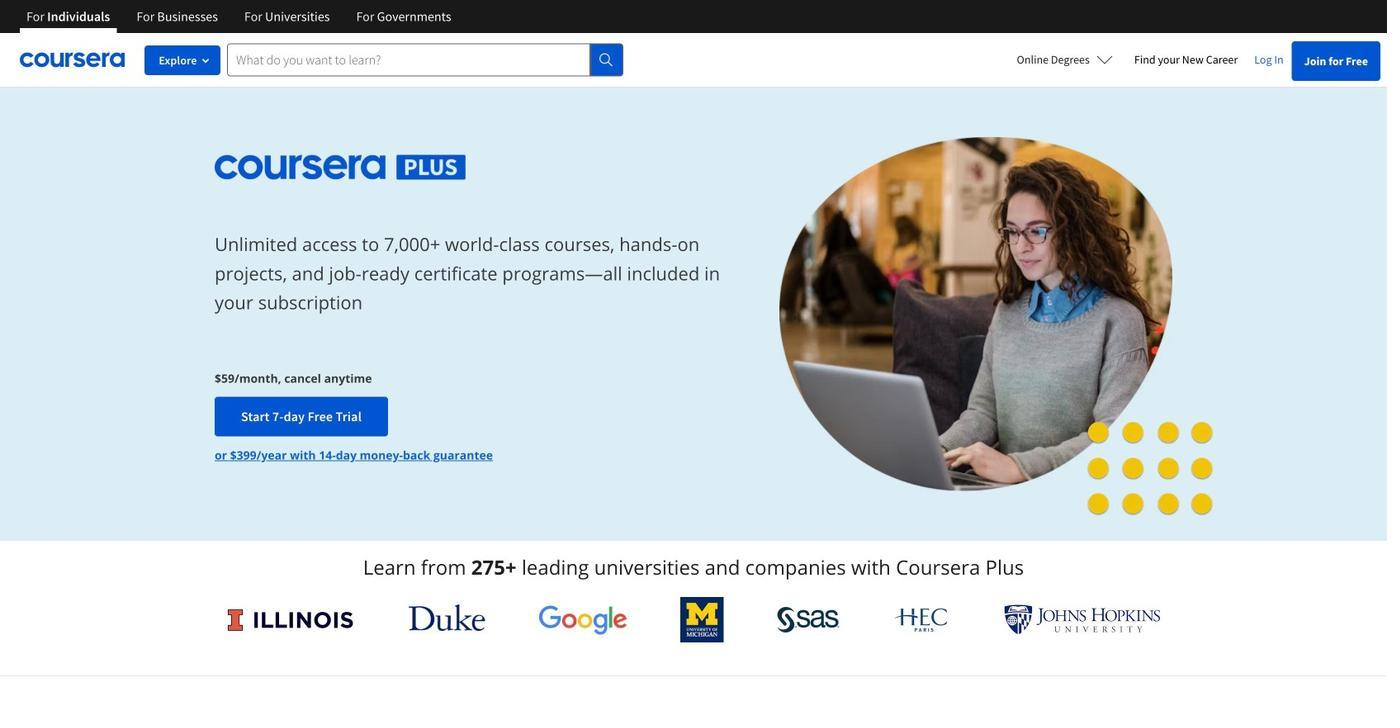 Task type: describe. For each thing, give the bounding box(es) containing it.
banner navigation
[[13, 0, 465, 33]]

hec paris image
[[894, 603, 951, 637]]

coursera image
[[20, 46, 125, 73]]

university of illinois at urbana-champaign image
[[226, 607, 356, 633]]

What do you want to learn? text field
[[227, 43, 591, 76]]

johns hopkins university image
[[1005, 605, 1161, 635]]

sas image
[[777, 607, 841, 633]]



Task type: vqa. For each thing, say whether or not it's contained in the screenshot.
Google image
yes



Task type: locate. For each thing, give the bounding box(es) containing it.
google image
[[539, 605, 628, 635]]

duke university image
[[409, 605, 486, 631]]

None search field
[[227, 43, 624, 76]]

coursera plus image
[[215, 155, 466, 180]]

university of michigan image
[[681, 597, 724, 643]]



